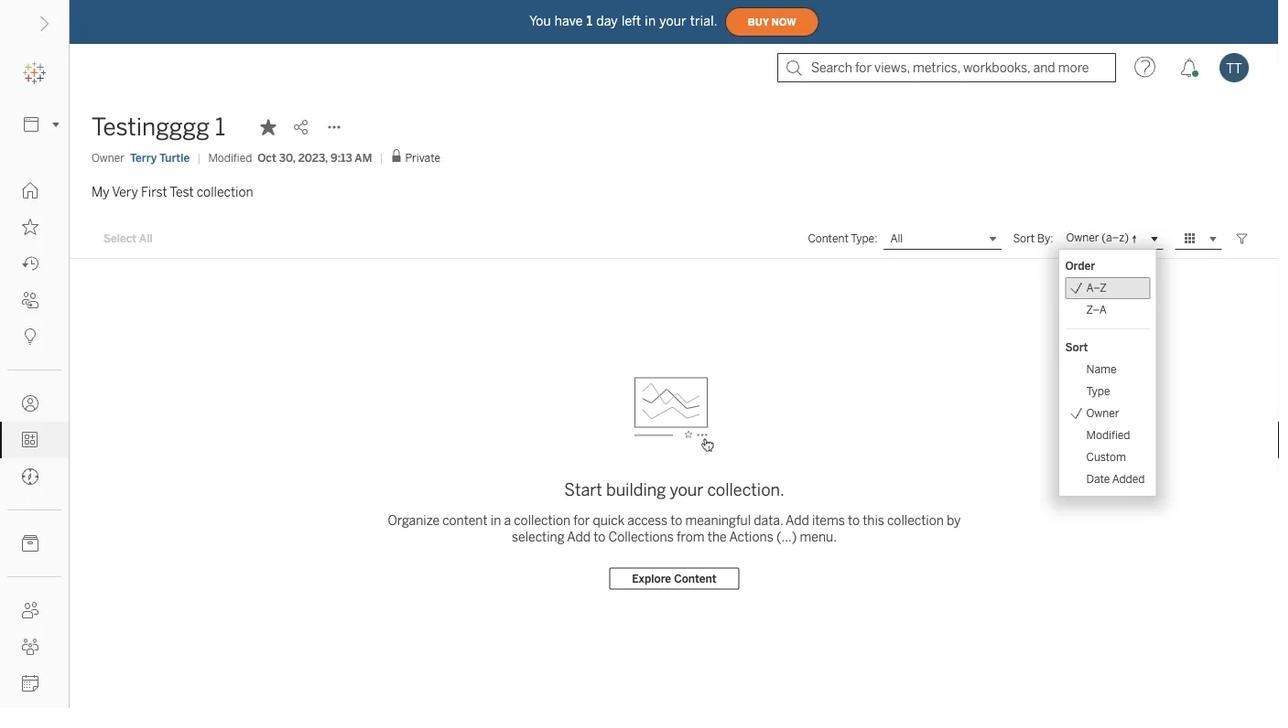 Task type: vqa. For each thing, say whether or not it's contained in the screenshot.
profit for Profit
no



Task type: locate. For each thing, give the bounding box(es) containing it.
content left type:
[[808, 232, 849, 245]]

1 vertical spatial 1
[[215, 113, 225, 142]]

private
[[405, 152, 441, 165]]

2 horizontal spatial collection
[[887, 514, 944, 529]]

add
[[786, 514, 809, 529], [567, 530, 591, 545]]

oct
[[258, 151, 276, 164]]

0 vertical spatial owner
[[92, 151, 125, 164]]

all
[[139, 232, 153, 246], [891, 232, 903, 246]]

| right am
[[380, 151, 383, 164]]

1 horizontal spatial sort
[[1066, 341, 1088, 354]]

access
[[628, 514, 668, 529]]

(a–z)
[[1102, 231, 1129, 245]]

collection
[[197, 185, 253, 200], [514, 514, 571, 529], [887, 514, 944, 529]]

1 vertical spatial your
[[670, 480, 704, 500]]

1 vertical spatial modified
[[1087, 429, 1131, 442]]

owner inside popup button
[[1067, 231, 1100, 245]]

|
[[197, 151, 201, 164], [380, 151, 383, 164]]

0 horizontal spatial |
[[197, 151, 201, 164]]

modified left oct
[[208, 151, 252, 164]]

your
[[660, 14, 687, 29], [670, 480, 704, 500]]

0 vertical spatial in
[[645, 14, 656, 29]]

owner up order
[[1067, 231, 1100, 245]]

1 vertical spatial content
[[674, 573, 717, 586]]

0 horizontal spatial sort
[[1013, 232, 1035, 245]]

buy now button
[[725, 7, 819, 37]]

2 vertical spatial owner
[[1087, 407, 1120, 420]]

organize
[[388, 514, 440, 529]]

now
[[772, 16, 797, 28]]

terry
[[130, 151, 157, 164]]

your up organize content in a collection for quick access to meaningful data. add items to this collection by selecting add to collections from the actions (...) menu.
[[670, 480, 704, 500]]

modified inside sort group
[[1087, 429, 1131, 442]]

1 horizontal spatial modified
[[1087, 429, 1131, 442]]

buy now
[[748, 16, 797, 28]]

0 horizontal spatial collection
[[197, 185, 253, 200]]

order group
[[1066, 255, 1151, 321]]

turtle
[[159, 151, 190, 164]]

content down from
[[674, 573, 717, 586]]

0 vertical spatial modified
[[208, 151, 252, 164]]

1 horizontal spatial 1
[[587, 14, 593, 29]]

terry turtle link
[[130, 150, 190, 166]]

organize content in a collection for quick access to meaningful data. add items to this collection by selecting add to collections from the actions (...) menu.
[[388, 514, 961, 545]]

content
[[808, 232, 849, 245], [674, 573, 717, 586]]

modified
[[208, 151, 252, 164], [1087, 429, 1131, 442]]

0 vertical spatial sort
[[1013, 232, 1035, 245]]

sort by:
[[1013, 232, 1054, 245]]

owner (a–z)
[[1067, 231, 1129, 245]]

1 vertical spatial add
[[567, 530, 591, 545]]

data.
[[754, 514, 783, 529]]

to down quick
[[594, 530, 606, 545]]

0 horizontal spatial all
[[139, 232, 153, 246]]

0 vertical spatial add
[[786, 514, 809, 529]]

to left this
[[848, 514, 860, 529]]

| right turtle
[[197, 151, 201, 164]]

all right type:
[[891, 232, 903, 246]]

1 vertical spatial in
[[491, 514, 501, 529]]

1 up the "owner terry turtle | modified oct 30, 2023, 9:13 am |"
[[215, 113, 225, 142]]

explore content
[[632, 573, 717, 586]]

test
[[170, 185, 194, 200]]

in left a
[[491, 514, 501, 529]]

first
[[141, 185, 167, 200]]

a
[[504, 514, 511, 529]]

collection left 'by'
[[887, 514, 944, 529]]

1 horizontal spatial content
[[808, 232, 849, 245]]

0 horizontal spatial content
[[674, 573, 717, 586]]

items
[[812, 514, 845, 529]]

add down for
[[567, 530, 591, 545]]

my
[[92, 185, 110, 200]]

your left trial.
[[660, 14, 687, 29]]

sort up name
[[1066, 341, 1088, 354]]

1 horizontal spatial add
[[786, 514, 809, 529]]

menu.
[[800, 530, 837, 545]]

0 vertical spatial 1
[[587, 14, 593, 29]]

explore
[[632, 573, 671, 586]]

by:
[[1038, 232, 1054, 245]]

name
[[1087, 363, 1117, 376]]

1 horizontal spatial all
[[891, 232, 903, 246]]

2 | from the left
[[380, 151, 383, 164]]

to
[[671, 514, 683, 529], [848, 514, 860, 529], [594, 530, 606, 545]]

1 horizontal spatial collection
[[514, 514, 571, 529]]

sort left by:
[[1013, 232, 1035, 245]]

have
[[555, 14, 583, 29]]

1 left day
[[587, 14, 593, 29]]

1 horizontal spatial in
[[645, 14, 656, 29]]

custom
[[1087, 451, 1127, 464]]

all right select
[[139, 232, 153, 246]]

(...)
[[777, 530, 797, 545]]

owner terry turtle | modified oct 30, 2023, 9:13 am |
[[92, 151, 383, 164]]

collection down the "owner terry turtle | modified oct 30, 2023, 9:13 am |"
[[197, 185, 253, 200]]

this
[[863, 514, 885, 529]]

2 all from the left
[[891, 232, 903, 246]]

1 vertical spatial owner
[[1067, 231, 1100, 245]]

you
[[530, 14, 551, 29]]

0 vertical spatial content
[[808, 232, 849, 245]]

collection up selecting
[[514, 514, 571, 529]]

owner down type
[[1087, 407, 1120, 420]]

30,
[[279, 151, 296, 164]]

all inside button
[[139, 232, 153, 246]]

sort
[[1013, 232, 1035, 245], [1066, 341, 1088, 354]]

menu containing order
[[1060, 250, 1156, 496]]

1 horizontal spatial |
[[380, 151, 383, 164]]

trial.
[[690, 14, 718, 29]]

1
[[587, 14, 593, 29], [215, 113, 225, 142]]

modified up custom
[[1087, 429, 1131, 442]]

order
[[1066, 260, 1096, 273]]

sort inside group
[[1066, 341, 1088, 354]]

1 vertical spatial sort
[[1066, 341, 1088, 354]]

in right left
[[645, 14, 656, 29]]

9:13
[[331, 151, 352, 164]]

to up from
[[671, 514, 683, 529]]

0 horizontal spatial to
[[594, 530, 606, 545]]

explore content button
[[609, 568, 740, 590]]

add up (...) at the right
[[786, 514, 809, 529]]

in
[[645, 14, 656, 29], [491, 514, 501, 529]]

the
[[708, 530, 727, 545]]

collection for a
[[514, 514, 571, 529]]

left
[[622, 14, 641, 29]]

0 horizontal spatial in
[[491, 514, 501, 529]]

owner
[[92, 151, 125, 164], [1067, 231, 1100, 245], [1087, 407, 1120, 420]]

main navigation. press the up and down arrow keys to access links. element
[[0, 172, 69, 709]]

menu
[[1060, 250, 1156, 496]]

sort for sort
[[1066, 341, 1088, 354]]

owner up my
[[92, 151, 125, 164]]

owner (a–z) button
[[1059, 228, 1164, 250]]

from
[[677, 530, 705, 545]]

1 all from the left
[[139, 232, 153, 246]]



Task type: describe. For each thing, give the bounding box(es) containing it.
owner inside sort group
[[1087, 407, 1120, 420]]

select
[[103, 232, 137, 246]]

meaningful
[[685, 514, 751, 529]]

sort for sort by:
[[1013, 232, 1035, 245]]

sort group
[[1066, 337, 1151, 491]]

2 horizontal spatial to
[[848, 514, 860, 529]]

building
[[606, 480, 666, 500]]

start building your collection.
[[564, 480, 785, 500]]

in inside organize content in a collection for quick access to meaningful data. add items to this collection by selecting add to collections from the actions (...) menu.
[[491, 514, 501, 529]]

actions
[[729, 530, 774, 545]]

collection.
[[707, 480, 785, 500]]

very
[[112, 185, 138, 200]]

by
[[947, 514, 961, 529]]

buy
[[748, 16, 769, 28]]

a–z checkbox item
[[1066, 277, 1151, 299]]

a–z
[[1087, 282, 1107, 295]]

navigation panel element
[[0, 55, 69, 709]]

0 horizontal spatial add
[[567, 530, 591, 545]]

owner for terry
[[92, 151, 125, 164]]

you have 1 day left in your trial.
[[530, 14, 718, 29]]

grid view image
[[1182, 231, 1199, 247]]

day
[[596, 14, 618, 29]]

testingggg
[[92, 113, 210, 142]]

Search for views, metrics, workbooks, and more text field
[[778, 53, 1116, 82]]

0 horizontal spatial modified
[[208, 151, 252, 164]]

my very first test collection
[[92, 185, 253, 200]]

quick
[[593, 514, 625, 529]]

owner for (a–z)
[[1067, 231, 1100, 245]]

1 horizontal spatial to
[[671, 514, 683, 529]]

collections
[[609, 530, 674, 545]]

date added
[[1087, 473, 1145, 486]]

type:
[[851, 232, 878, 245]]

0 horizontal spatial 1
[[215, 113, 225, 142]]

select all
[[103, 232, 153, 246]]

content
[[443, 514, 488, 529]]

all button
[[883, 228, 1002, 250]]

0 vertical spatial your
[[660, 14, 687, 29]]

select all button
[[92, 228, 165, 250]]

1 | from the left
[[197, 151, 201, 164]]

for
[[574, 514, 590, 529]]

all inside popup button
[[891, 232, 903, 246]]

z–a
[[1087, 304, 1107, 317]]

type
[[1087, 385, 1111, 398]]

2023,
[[298, 151, 328, 164]]

am
[[355, 151, 372, 164]]

testingggg 1
[[92, 113, 225, 142]]

content inside button
[[674, 573, 717, 586]]

selecting
[[512, 530, 565, 545]]

added
[[1112, 473, 1145, 486]]

collection for test
[[197, 185, 253, 200]]

content type:
[[808, 232, 878, 245]]

start
[[564, 480, 603, 500]]

date
[[1087, 473, 1110, 486]]



